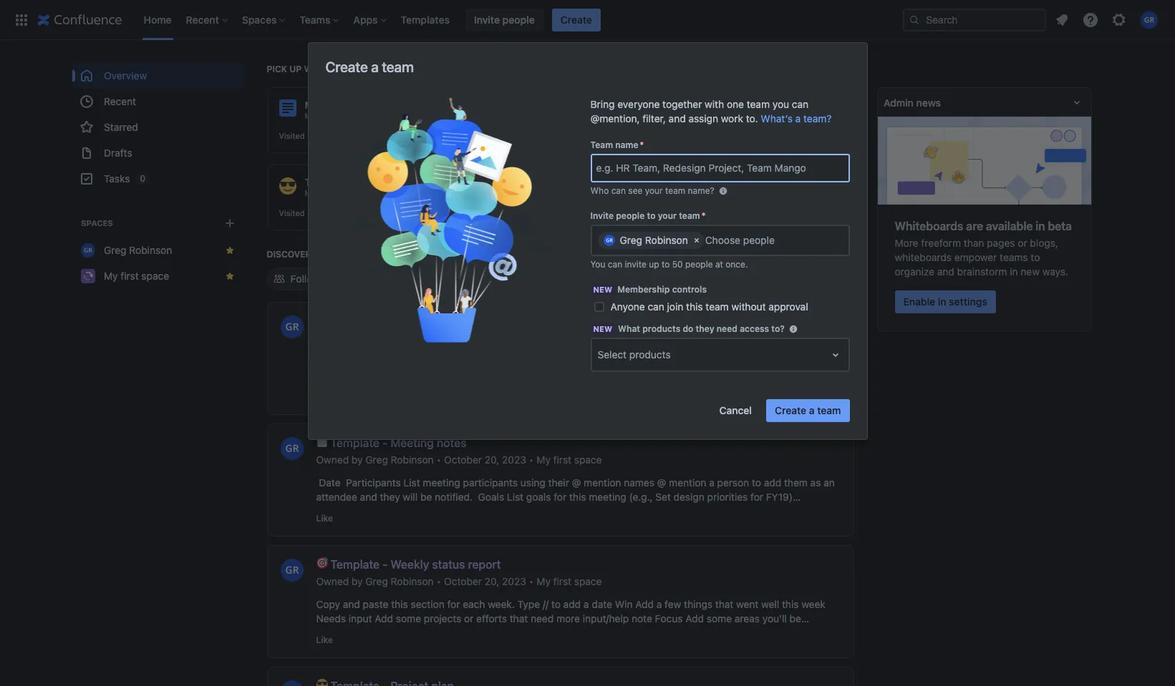 Task type: locate. For each thing, give the bounding box(es) containing it.
about inside create a stellar overview the overview is the first page visitors will see when they visit your space, so it helps to include some information on what the space is about and what your team is working on. overview.svg add a header image. this gives your overview visual appeal and makes it welcoming for visitors. explain what the space is for. start
[[533, 370, 560, 382]]

october for notes
[[444, 454, 482, 466]]

template - meeting notes my first space
[[704, 99, 827, 120]]

add
[[764, 477, 782, 489], [563, 599, 581, 611]]

get
[[331, 315, 350, 328]]

:notepad_spiral: image
[[678, 100, 695, 117], [316, 436, 328, 448]]

1 vertical spatial list
[[507, 491, 524, 504]]

notes for template - meeting notes
[[437, 437, 467, 450]]

create inside global element
[[561, 13, 592, 25]]

2 10 from the left
[[706, 208, 715, 218]]

visited 10 minutes ago
[[479, 208, 564, 218], [678, 208, 763, 218]]

than
[[964, 237, 984, 249]]

0 horizontal spatial about
[[533, 370, 560, 382]]

0 vertical spatial 20,
[[485, 332, 499, 345]]

:sunflower: image
[[678, 178, 695, 195], [678, 178, 695, 195]]

need inside copy and paste this section for each week. type // to add a date win add a few things that went well this week needs input add some projects or efforts that need more input/help note focus add some areas you'll be focusing on next week \n focus \n notes enter any other thoughts or feelings about this past week important links add any key links tha
[[531, 613, 554, 625]]

\n up tha in the left of the page
[[422, 627, 431, 640]]

this inside new membership controls anyone can join this team without approval
[[686, 301, 703, 313]]

overview up 'choose people' text field
[[704, 176, 749, 188]]

1 minutes from the left
[[314, 208, 344, 218]]

1 vertical spatial owned by
[[316, 576, 366, 588]]

week up links
[[395, 627, 419, 640]]

see inside create a stellar overview the overview is the first page visitors will see when they visit your space, so it helps to include some information on what the space is about and what your team is working on. overview.svg add a header image. this gives your overview visual appeal and makes it welcoming for visitors. explain what the space is for. start
[[625, 355, 641, 367]]

e.g. HR Team, Redesign Project, Team Mango field
[[592, 155, 848, 181]]

2 like button from the top
[[316, 635, 333, 647]]

visited for my first space
[[279, 131, 305, 140]]

0 horizontal spatial overview
[[104, 69, 147, 82]]

1 10 from the left
[[507, 208, 515, 218]]

key
[[383, 642, 399, 654]]

0 vertical spatial they
[[696, 324, 715, 334]]

meeting inside template - meeting notes my first space
[[758, 99, 798, 111]]

new left what
[[593, 324, 612, 334]]

mention left names
[[584, 477, 621, 489]]

this left past
[[703, 627, 720, 640]]

0 horizontal spatial need
[[531, 613, 554, 625]]

1 vertical spatial *
[[702, 211, 706, 221]]

the
[[352, 315, 370, 328], [507, 355, 522, 367], [475, 370, 490, 382], [792, 384, 807, 396], [355, 520, 370, 532]]

visited
[[279, 131, 305, 140], [479, 131, 504, 140], [279, 208, 305, 218], [479, 208, 504, 218], [678, 208, 704, 218]]

0 horizontal spatial some
[[352, 370, 378, 382]]

:dart: image up copy
[[316, 558, 328, 569]]

1 horizontal spatial on
[[436, 370, 447, 382]]

products for what
[[643, 324, 681, 334]]

0 vertical spatial notes
[[499, 506, 526, 518]]

meeting down gives
[[391, 437, 434, 450]]

2 horizontal spatial people
[[685, 259, 713, 270]]

1 horizontal spatial it
[[786, 355, 792, 367]]

template - meeting notes
[[331, 437, 467, 450]]

my first space my first space
[[305, 99, 373, 120]]

invite inside invite people button
[[474, 13, 500, 25]]

0 vertical spatial like
[[316, 514, 333, 524]]

2 vertical spatial or
[[623, 627, 632, 640]]

invite for invite people to your team *
[[591, 211, 614, 221]]

1 vertical spatial :dart: image
[[316, 558, 328, 569]]

announcements button
[[417, 268, 523, 291]]

0 vertical spatial meeting
[[423, 477, 460, 489]]

list down using
[[507, 491, 524, 504]]

starred link
[[72, 115, 244, 140]]

:notepad_spiral: image
[[678, 100, 695, 117], [316, 436, 328, 448]]

visited for template - weekly status report
[[479, 131, 504, 140]]

minutes for template - project plan
[[314, 208, 344, 218]]

0 horizontal spatial weekly
[[391, 559, 429, 572]]

pick up where you left off
[[267, 64, 399, 74]]

greg robinson image
[[603, 235, 615, 246]]

:dart: image
[[479, 100, 496, 117], [316, 558, 328, 569]]

overview.svg
[[723, 370, 782, 382]]

add inside copy and paste this section for each week. type // to add a date win add a few things that went well this week needs input add some projects or efforts that need more input/help note focus add some areas you'll be focusing on next week \n focus \n notes enter any other thoughts or feelings about this past week important links add any key links tha
[[563, 599, 581, 611]]

0 vertical spatial unstar this space image
[[224, 245, 235, 256]]

each inside copy and paste this section for each week. type // to add a date win add a few things that went well this week needs input add some projects or efforts that need more input/help note focus add some areas you'll be focusing on next week \n focus \n notes enter any other thoughts or feelings about this past week important links add any key links tha
[[463, 599, 485, 611]]

like button down needs
[[316, 635, 333, 647]]

thoughts
[[579, 627, 620, 640]]

overview
[[389, 355, 430, 367], [453, 355, 494, 367], [457, 384, 498, 396]]

what's a team?
[[761, 112, 832, 125]]

group
[[72, 63, 244, 192]]

weekly up @mention,
[[559, 99, 594, 111]]

team
[[591, 140, 613, 150]]

on down the the
[[436, 370, 447, 382]]

overview link
[[72, 63, 244, 89]]

0 horizontal spatial invite
[[474, 13, 500, 25]]

1 horizontal spatial \n
[[464, 627, 473, 640]]

image.
[[351, 384, 382, 396]]

:dart: image
[[479, 100, 496, 117], [316, 558, 328, 569]]

0 vertical spatial :dart: image
[[479, 100, 496, 117]]

*
[[640, 140, 644, 150], [702, 211, 706, 221]]

13
[[307, 131, 316, 140]]

1 unstar this space image from the top
[[224, 245, 235, 256]]

participants
[[463, 477, 518, 489]]

by up attendee
[[352, 454, 363, 466]]

0 vertical spatial owned
[[316, 454, 349, 466]]

add inside 'date  participants list meeting participants using their @ mention names @ mention a person to add them as an attendee and they will be notified.  goals list goals for this meeting (e.g., set design priorities for fy19) discussion topics time item presenter notes add notes for each discussion topic  action items add action items to close the loo'
[[764, 477, 782, 489]]

:sunglasses: image
[[279, 178, 296, 195], [316, 680, 328, 687]]

1 horizontal spatial minutes
[[518, 208, 547, 218]]

ago up 'choose people' text field
[[749, 208, 763, 218]]

you inside bring everyone together with one team you can @mention, filter, and assign work to.
[[773, 98, 789, 110]]

team up 'welcoming'
[[631, 370, 654, 382]]

meeting
[[758, 99, 798, 111], [391, 437, 434, 450]]

filter,
[[643, 112, 666, 125]]

be
[[420, 491, 432, 504], [790, 613, 801, 625]]

edit feed
[[813, 249, 854, 261]]

0 vertical spatial be
[[420, 491, 432, 504]]

1 • october 20, 2023 • my first space from the top
[[437, 454, 602, 466]]

visual
[[501, 384, 527, 396]]

template - meeting notes link
[[331, 436, 470, 451]]

your
[[645, 185, 663, 196], [658, 211, 677, 221], [436, 315, 460, 328], [716, 355, 736, 367], [608, 370, 628, 382], [434, 384, 454, 396]]

0 vertical spatial on
[[436, 370, 447, 382]]

add
[[785, 370, 804, 382], [529, 506, 547, 518], [759, 506, 778, 518], [636, 599, 654, 611], [375, 613, 393, 625], [686, 613, 704, 625], [343, 642, 361, 654]]

1 vertical spatial template - weekly status report
[[331, 559, 501, 572]]

10 down getting
[[507, 208, 515, 218]]

2 mention from the left
[[669, 477, 707, 489]]

• october 20, 2023 • my first space up using
[[437, 454, 602, 466]]

topics
[[372, 506, 400, 518]]

notes inside template - meeting notes my first space
[[800, 99, 827, 111]]

enable in settings
[[904, 296, 988, 308]]

invite people button
[[466, 8, 543, 31]]

off
[[382, 64, 399, 74]]

20, up week.
[[485, 576, 499, 588]]

owned for template - weekly status report
[[316, 576, 349, 588]]

team inside bring everyone together with one team you can @mention, filter, and assign work to.
[[747, 98, 770, 110]]

clear image
[[691, 235, 703, 246]]

person
[[717, 477, 749, 489]]

makes
[[584, 384, 614, 396]]

:notepad_spiral: image left with
[[678, 100, 695, 117]]

they
[[696, 324, 715, 334], [671, 355, 692, 367], [380, 491, 400, 504]]

1 vertical spatial :dart: image
[[316, 558, 328, 569]]

- down this
[[383, 437, 388, 450]]

0 horizontal spatial greg robinson
[[104, 244, 172, 256]]

global element
[[9, 0, 900, 40]]

seconds for template - weekly status report
[[519, 131, 550, 140]]

1 owned by from the top
[[316, 454, 366, 466]]

will inside 'date  participants list meeting participants using their @ mention names @ mention a person to add them as an attendee and they will be notified.  goals list goals for this meeting (e.g., set design priorities for fy19) discussion topics time item presenter notes add notes for each discussion topic  action items add action items to close the loo'
[[403, 491, 418, 504]]

priorities
[[707, 491, 748, 504]]

Choose people text field
[[705, 233, 794, 248]]

membership
[[618, 284, 670, 295]]

unstar this space image
[[224, 245, 235, 256], [224, 271, 235, 282]]

add inside create a stellar overview the overview is the first page visitors will see when they visit your space, so it helps to include some information on what the space is about and what your team is working on. overview.svg add a header image. this gives your overview visual appeal and makes it welcoming for visitors. explain what the space is for. start
[[785, 370, 804, 382]]

1 vertical spatial :notepad_spiral: image
[[316, 436, 328, 448]]

2 october 20, 2023 button from the top
[[444, 453, 526, 468]]

design
[[674, 491, 705, 504]]

people left create link
[[503, 13, 535, 25]]

1 vertical spatial each
[[463, 599, 485, 611]]

team right left
[[382, 59, 414, 75]]

people down who can see your team name?
[[616, 211, 645, 221]]

2 october from the top
[[444, 454, 482, 466]]

template inside template - meeting notes my first space
[[704, 99, 748, 111]]

add up more
[[563, 599, 581, 611]]

list up time
[[404, 477, 420, 489]]

2 horizontal spatial they
[[696, 324, 715, 334]]

and inside copy and paste this section for each week. type // to add a date win add a few things that went well this week needs input add some projects or efforts that need more input/help note focus add some areas you'll be focusing on next week \n focus \n notes enter any other thoughts or feelings about this past week important links add any key links tha
[[343, 599, 360, 611]]

1 mention from the left
[[584, 477, 621, 489]]

things
[[684, 599, 713, 611]]

1 vertical spatial see
[[625, 355, 641, 367]]

items down "priorities"
[[731, 506, 757, 518]]

2 @ from the left
[[657, 477, 666, 489]]

copy and paste this section for each week. type // to add a date win add a few things that went well this week needs input add some projects or efforts that need more input/help note focus add some areas you'll be focusing on next week \n focus \n notes enter any other thoughts or feelings about this past week important links add any key links tha
[[316, 599, 826, 654]]

is
[[497, 355, 504, 367], [523, 370, 531, 382], [657, 370, 664, 382], [316, 398, 324, 410]]

home
[[144, 13, 172, 25]]

1 vertical spatial focus
[[434, 627, 461, 640]]

1 owned from the top
[[316, 454, 349, 466]]

invite down the who
[[591, 211, 614, 221]]

2 visited 10 minutes ago from the left
[[678, 208, 763, 218]]

0 vertical spatial :dart: image
[[479, 100, 496, 117]]

2 owned by from the top
[[316, 576, 366, 588]]

0 horizontal spatial mention
[[584, 477, 621, 489]]

robinson
[[525, 188, 560, 198], [724, 188, 759, 198], [645, 234, 688, 246], [129, 244, 172, 256]]

meeting
[[423, 477, 460, 489], [589, 491, 627, 504]]

week.
[[488, 599, 515, 611]]

at
[[715, 259, 723, 270]]

create inside button
[[775, 405, 807, 417]]

0 vertical spatial list
[[404, 477, 420, 489]]

on inside create a stellar overview the overview is the first page visitors will see when they visit your space, so it helps to include some information on what the space is about and what your team is working on. overview.svg add a header image. this gives your overview visual appeal and makes it welcoming for visitors. explain what the space is for. start
[[436, 370, 447, 382]]

0 vertical spatial each
[[594, 506, 616, 518]]

spaces inside "popup button"
[[242, 13, 277, 25]]

add down the helps at bottom
[[785, 370, 804, 382]]

0 horizontal spatial :sunglasses: image
[[279, 178, 296, 195]]

some inside create a stellar overview the overview is the first page visitors will see when they visit your space, so it helps to include some information on what the space is about and what your team is working on. overview.svg add a header image. this gives your overview visual appeal and makes it welcoming for visitors. explain what the space is for. start
[[352, 370, 378, 382]]

1 horizontal spatial create a team
[[775, 405, 841, 417]]

- left project
[[352, 176, 357, 188]]

2023 for template - meeting notes
[[502, 454, 526, 466]]

2023 up using
[[502, 454, 526, 466]]

• october 20, 2023 • my first space for template - weekly status report
[[437, 576, 602, 588]]

0 horizontal spatial \n
[[422, 627, 431, 640]]

1 vertical spatial invite
[[591, 211, 614, 221]]

:sunglasses: image
[[279, 178, 296, 195], [316, 680, 328, 687]]

visited for getting started in confluence
[[479, 208, 504, 218]]

will right "visitors"
[[607, 355, 622, 367]]

by up input
[[352, 576, 363, 588]]

admin news button
[[878, 88, 1091, 117]]

meeting left (e.g.,
[[589, 491, 627, 504]]

meeting up notified. on the left of the page
[[423, 477, 460, 489]]

ago for my first space
[[352, 131, 366, 140]]

0 vertical spatial create a team
[[326, 59, 414, 75]]

you
[[591, 259, 606, 270]]

in right enable
[[938, 296, 947, 308]]

this right the goals
[[569, 491, 586, 504]]

team down the helps at bottom
[[817, 405, 841, 417]]

3 october 20, 2023 button from the top
[[444, 575, 526, 589]]

notes up team?
[[800, 99, 827, 111]]

20, for template - meeting notes
[[485, 454, 499, 466]]

1 horizontal spatial invite
[[591, 211, 614, 221]]

0 horizontal spatial greg robinson link
[[72, 238, 244, 264]]

can left join
[[648, 301, 665, 313]]

0 horizontal spatial it
[[616, 384, 622, 396]]

0 vertical spatial • october 20, 2023 • my first space
[[437, 454, 602, 466]]

who
[[591, 185, 609, 196]]

focus down projects
[[434, 627, 461, 640]]

the down • october 20, 2023
[[475, 370, 490, 382]]

who can see your team name?
[[591, 185, 715, 196]]

overview inside "link"
[[104, 69, 147, 82]]

confluence image
[[37, 11, 122, 28], [37, 11, 122, 28]]

10 for greg robinson link to the middle
[[507, 208, 515, 218]]

people inside button
[[503, 13, 535, 25]]

need down //
[[531, 613, 554, 625]]

3 2023 from the top
[[502, 576, 526, 588]]

3 october from the top
[[444, 576, 482, 588]]

team up what products do they need access to?
[[706, 301, 729, 313]]

get the most out of your team space
[[331, 315, 524, 328]]

1 vertical spatial you
[[773, 98, 789, 110]]

notes down efforts on the left bottom of page
[[476, 627, 503, 640]]

to inside whiteboards are available in beta more freeform than pages or blogs, whiteboards empower teams to organize and brainstorm in new ways.
[[1031, 251, 1040, 264]]

spaces down tasks
[[81, 218, 113, 228]]

team
[[382, 59, 414, 75], [747, 98, 770, 110], [665, 185, 686, 196], [679, 211, 700, 221], [706, 301, 729, 313], [463, 315, 490, 328], [631, 370, 654, 382], [817, 405, 841, 417]]

0 horizontal spatial that
[[510, 613, 528, 625]]

for down working
[[677, 384, 690, 396]]

1 like from the top
[[316, 514, 333, 524]]

0 vertical spatial that
[[715, 599, 734, 611]]

0 horizontal spatial or
[[464, 613, 474, 625]]

it right makes
[[616, 384, 622, 396]]

0 horizontal spatial be
[[420, 491, 432, 504]]

2 vertical spatial they
[[380, 491, 400, 504]]

1 like button from the top
[[316, 514, 333, 525]]

minutes for overview
[[717, 208, 747, 218]]

unstar this space image for my first space
[[224, 271, 235, 282]]

ago for template - weekly status report
[[553, 131, 567, 140]]

organize
[[895, 266, 935, 278]]

0 horizontal spatial items
[[731, 506, 757, 518]]

2 items from the left
[[812, 506, 837, 518]]

1 vertical spatial be
[[790, 613, 801, 625]]

team inside button
[[817, 405, 841, 417]]

focusing
[[316, 627, 356, 640]]

1 vertical spatial • october 20, 2023 • my first space
[[437, 576, 602, 588]]

0 horizontal spatial template - weekly status report
[[331, 559, 501, 572]]

1 horizontal spatial that
[[715, 599, 734, 611]]

appeal
[[530, 384, 561, 396]]

1 new from the top
[[593, 285, 612, 294]]

on.
[[706, 370, 720, 382]]

ago left team
[[553, 131, 567, 140]]

0 horizontal spatial @
[[572, 477, 581, 489]]

meeting for template - meeting notes
[[391, 437, 434, 450]]

create a team image
[[342, 97, 557, 343]]

each left discussion
[[594, 506, 616, 518]]

type
[[518, 599, 540, 611]]

2 • october 20, 2023 • my first space from the top
[[437, 576, 602, 588]]

:notepad_spiral: image left with
[[678, 100, 695, 117]]

team inside create a stellar overview the overview is the first page visitors will see when they visit your space, so it helps to include some information on what the space is about and what your team is working on. overview.svg add a header image. this gives your overview visual appeal and makes it welcoming for visitors. explain what the space is for. start
[[631, 370, 654, 382]]

templates
[[401, 13, 450, 25]]

new inside new membership controls anyone can join this team without approval
[[593, 285, 612, 294]]

on down input
[[359, 627, 370, 640]]

2 horizontal spatial or
[[1018, 237, 1028, 249]]

create a space image
[[221, 215, 238, 232]]

1 horizontal spatial :sunglasses: image
[[316, 680, 328, 687]]

0 vertical spatial people
[[503, 13, 535, 25]]

1 2023 from the top
[[502, 332, 526, 345]]

2 vertical spatial 20,
[[485, 576, 499, 588]]

:dart: image up visited 30 seconds ago
[[479, 100, 496, 117]]

by for template - meeting notes
[[352, 454, 363, 466]]

1 vertical spatial 2023
[[502, 454, 526, 466]]

need left access
[[717, 324, 738, 334]]

2 20, from the top
[[485, 454, 499, 466]]

you left left
[[338, 64, 357, 74]]

:notepad_spiral: image for :notepad_spiral: image to the top
[[678, 100, 695, 117]]

some down section in the left bottom of the page
[[396, 613, 421, 625]]

report up week.
[[468, 559, 501, 572]]

1 vertical spatial spaces
[[81, 218, 113, 228]]

once.
[[726, 259, 748, 270]]

0 horizontal spatial week
[[395, 627, 419, 640]]

or down note
[[623, 627, 632, 640]]

can up what's a team?
[[792, 98, 809, 110]]

30
[[507, 131, 517, 140]]

2 seconds from the left
[[519, 131, 550, 140]]

overview up recent on the top of the page
[[104, 69, 147, 82]]

2 unstar this space image from the top
[[224, 271, 235, 282]]

create
[[561, 13, 592, 25], [326, 59, 368, 75], [316, 355, 347, 367], [775, 405, 807, 417]]

1 vertical spatial overview
[[704, 176, 749, 188]]

banner
[[0, 0, 1175, 40]]

1 horizontal spatial up
[[649, 259, 659, 270]]

0 vertical spatial up
[[290, 64, 302, 74]]

attendee
[[316, 491, 357, 504]]

owned for template - meeting notes
[[316, 454, 349, 466]]

products down what
[[630, 349, 671, 361]]

:wave: image
[[479, 178, 496, 195], [479, 178, 496, 195]]

0 vertical spatial meeting
[[758, 99, 798, 111]]

team inside new membership controls anyone can join this team without approval
[[706, 301, 729, 313]]

report up filter,
[[629, 99, 659, 111]]

1 vertical spatial new
[[593, 324, 612, 334]]

bring everyone together with one team you can @mention, filter, and assign work to.
[[591, 98, 809, 125]]

people for invite people
[[503, 13, 535, 25]]

getting
[[504, 176, 540, 188]]

visited left 30
[[479, 131, 504, 140]]

week up important
[[802, 599, 826, 611]]

settings
[[949, 296, 988, 308]]

weekly up section in the left bottom of the page
[[391, 559, 429, 572]]

owned by for template - meeting notes
[[316, 454, 366, 466]]

new
[[1021, 266, 1040, 278]]

template - weekly status report up section in the left bottom of the page
[[331, 559, 501, 572]]

in left the who
[[580, 176, 589, 188]]

you can invite up to 50 people       at once.
[[591, 259, 748, 270]]

or
[[1018, 237, 1028, 249], [464, 613, 474, 625], [623, 627, 632, 640]]

explain
[[732, 384, 765, 396]]

get the most out of your team space link
[[331, 314, 527, 329]]

0 horizontal spatial you
[[338, 64, 357, 74]]

1 horizontal spatial mention
[[669, 477, 707, 489]]

2 new from the top
[[593, 324, 612, 334]]

0 horizontal spatial my first space
[[104, 270, 169, 282]]

will inside create a stellar overview the overview is the first page visitors will see when they visit your space, so it helps to include some information on what the space is about and what your team is working on. overview.svg add a header image. this gives your overview visual appeal and makes it welcoming for visitors. explain what the space is for. start
[[607, 355, 622, 367]]

like button for date  participants list meeting participants using their @ mention names @ mention a person to add them as an attendee and they will be notified.  goals list goals for this meeting (e.g., set design priorities for fy19) discussion topics time item presenter notes add notes for each discussion topic  action items add action items to close the loo
[[316, 514, 333, 525]]

up
[[290, 64, 302, 74], [649, 259, 659, 270]]

about up appeal
[[533, 370, 560, 382]]

will
[[607, 355, 622, 367], [403, 491, 418, 504]]

recent
[[104, 95, 136, 107]]

by
[[352, 454, 363, 466], [352, 576, 363, 588]]

2 owned from the top
[[316, 576, 349, 588]]

discussion
[[319, 506, 369, 518]]

1 20, from the top
[[485, 332, 499, 345]]

and up input
[[343, 599, 360, 611]]

1 vertical spatial notes
[[476, 627, 503, 640]]

3 20, from the top
[[485, 576, 499, 588]]

:notepad_spiral: image for the left :notepad_spiral: image
[[316, 436, 328, 448]]

seconds for my first space
[[318, 131, 350, 140]]

that up enter
[[510, 613, 528, 625]]

and down together
[[669, 112, 686, 125]]

to
[[647, 211, 656, 221], [1031, 251, 1040, 264], [662, 259, 670, 270], [822, 355, 831, 367], [752, 477, 761, 489], [316, 520, 326, 532], [551, 599, 561, 611]]

create a team down the helps at bottom
[[775, 405, 841, 417]]

they up topics in the left bottom of the page
[[380, 491, 400, 504]]

blogs,
[[1030, 237, 1059, 249]]

discussion
[[619, 506, 668, 518]]

1 vertical spatial up
[[649, 259, 659, 270]]

october 20, 2023 button for template - meeting notes
[[444, 453, 526, 468]]

0 horizontal spatial they
[[380, 491, 400, 504]]

1 seconds from the left
[[318, 131, 350, 140]]

and down whiteboards
[[937, 266, 955, 278]]

the inside 'date  participants list meeting participants using their @ mention names @ mention a person to add them as an attendee and they will be notified.  goals list goals for this meeting (e.g., set design priorities for fy19) discussion topics time item presenter notes add notes for each discussion topic  action items add action items to close the loo'
[[355, 520, 370, 532]]

for inside create a stellar overview the overview is the first page visitors will see when they visit your space, so it helps to include some information on what the space is about and what your team is working on. overview.svg add a header image. this gives your overview visual appeal and makes it welcoming for visitors. explain what the space is for. start
[[677, 384, 690, 396]]

1 vertical spatial report
[[468, 559, 501, 572]]

2 horizontal spatial what
[[767, 384, 790, 396]]

1 horizontal spatial 10
[[706, 208, 715, 218]]

1 by from the top
[[352, 454, 363, 466]]

1 vertical spatial by
[[352, 576, 363, 588]]

1 horizontal spatial visited 10 minutes ago
[[678, 208, 763, 218]]

to up new
[[1031, 251, 1040, 264]]

1 vertical spatial meeting
[[391, 437, 434, 450]]

1 vertical spatial like
[[316, 635, 333, 646]]

\n left enter
[[464, 627, 473, 640]]

3 minutes from the left
[[717, 208, 747, 218]]

2 minutes from the left
[[518, 208, 547, 218]]

october for status
[[444, 576, 482, 588]]

focus down the few
[[655, 613, 683, 625]]

notes down the goals
[[550, 506, 576, 518]]

be inside 'date  participants list meeting participants using their @ mention names @ mention a person to add them as an attendee and they will be notified.  goals list goals for this meeting (e.g., set design priorities for fy19) discussion topics time item presenter notes add notes for each discussion topic  action items add action items to close the loo'
[[420, 491, 432, 504]]

status up section in the left bottom of the page
[[432, 559, 465, 572]]

with
[[705, 98, 724, 110]]

- down loo
[[383, 559, 388, 572]]

2 like from the top
[[316, 635, 333, 646]]

your up on.
[[716, 355, 736, 367]]

do
[[683, 324, 694, 334]]

greg robinson
[[704, 188, 759, 198], [620, 234, 688, 246], [104, 244, 172, 256]]

2 2023 from the top
[[502, 454, 526, 466]]

popular
[[370, 273, 405, 285]]

2 by from the top
[[352, 576, 363, 588]]

week down areas
[[746, 627, 770, 640]]

0 vertical spatial focus
[[655, 613, 683, 625]]

0 vertical spatial see
[[628, 185, 643, 196]]

0 vertical spatial october 20, 2023 button
[[444, 332, 526, 346]]

1 horizontal spatial seconds
[[519, 131, 550, 140]]

like button
[[316, 514, 333, 525], [316, 635, 333, 647]]

edit
[[813, 249, 831, 261]]

1 vertical spatial october 20, 2023 button
[[444, 453, 526, 468]]

@ up 'set'
[[657, 477, 666, 489]]

1 vertical spatial it
[[616, 384, 622, 396]]

mention up design
[[669, 477, 707, 489]]

week
[[802, 599, 826, 611], [395, 627, 419, 640], [746, 627, 770, 640]]



Task type: describe. For each thing, give the bounding box(es) containing it.
1 horizontal spatial overview
[[704, 176, 749, 188]]

a inside button
[[809, 405, 815, 417]]

2 horizontal spatial my first space
[[537, 332, 602, 345]]

to?
[[772, 324, 785, 334]]

the up create a team button
[[792, 384, 807, 396]]

visited left 5
[[279, 208, 305, 218]]

like button for copy and paste this section for each week. type // to add a date win add a few things that went well this week needs input add some projects or efforts that need more input/help note focus add some areas you'll be focusing on next week \n focus \n notes enter any other thoughts or feelings about this past week important links add any key links tha
[[316, 635, 333, 647]]

• up section in the left bottom of the page
[[437, 576, 441, 588]]

tha
[[425, 642, 440, 654]]

overview down • october 20, 2023
[[453, 355, 494, 367]]

1 items from the left
[[731, 506, 757, 518]]

and left makes
[[564, 384, 581, 396]]

start
[[344, 398, 367, 410]]

1 \n from the left
[[422, 627, 431, 640]]

to right person
[[752, 477, 761, 489]]

be inside copy and paste this section for each week. type // to add a date win add a few things that went well this week needs input add some projects or efforts that need more input/help note focus add some areas you'll be focusing on next week \n focus \n notes enter any other thoughts or feelings about this past week important links add any key links tha
[[790, 613, 801, 625]]

//
[[543, 599, 549, 611]]

can right you
[[608, 259, 623, 270]]

create inside create a stellar overview the overview is the first page visitors will see when they visit your space, so it helps to include some information on what the space is about and what your team is working on. overview.svg add a header image. this gives your overview visual appeal and makes it welcoming for visitors. explain what the space is for. start
[[316, 355, 347, 367]]

2 horizontal spatial greg robinson
[[704, 188, 759, 198]]

1 horizontal spatial week
[[746, 627, 770, 640]]

new for new membership controls anyone can join this team without approval
[[593, 285, 612, 294]]

and inside 'date  participants list meeting participants using their @ mention names @ mention a person to add them as an attendee and they will be notified.  goals list goals for this meeting (e.g., set design priorities for fy19) discussion topics time item presenter notes add notes for each discussion topic  action items add action items to close the loo'
[[360, 491, 377, 504]]

first inside create a stellar overview the overview is the first page visitors will see when they visit your space, so it helps to include some information on what the space is about and what your team is working on. overview.svg add a header image. this gives your overview visual appeal and makes it welcoming for visitors. explain what the space is for. start
[[525, 355, 543, 367]]

first inside template - meeting notes my first space
[[717, 111, 732, 120]]

without
[[732, 301, 766, 313]]

2 horizontal spatial greg robinson link
[[704, 188, 759, 198]]

can inside bring everyone together with one team you can @mention, filter, and assign work to.
[[792, 98, 809, 110]]

is left "for."
[[316, 398, 324, 410]]

(e.g.,
[[629, 491, 653, 504]]

notes inside 'date  participants list meeting participants using their @ mention names @ mention a person to add them as an attendee and they will be notified.  goals list goals for this meeting (e.g., set design priorities for fy19) discussion topics time item presenter notes add notes for each discussion topic  action items add action items to close the loo'
[[499, 506, 526, 518]]

in inside getting started in confluence greg robinson
[[580, 176, 589, 188]]

add down the focusing
[[343, 642, 361, 654]]

names
[[624, 477, 655, 489]]

cancel button
[[711, 400, 761, 423]]

about inside copy and paste this section for each week. type // to add a date win add a few things that went well this week needs input add some projects or efforts that need more input/help note focus add some areas you'll be focusing on next week \n focus \n notes enter any other thoughts or feelings about this past week important links add any key links tha
[[674, 627, 701, 640]]

this right paste
[[391, 599, 408, 611]]

0 vertical spatial *
[[640, 140, 644, 150]]

helps
[[794, 355, 819, 367]]

50
[[672, 259, 683, 270]]

team name *
[[591, 140, 644, 150]]

1 vertical spatial weekly
[[391, 559, 429, 572]]

admin news
[[884, 96, 941, 109]]

template down close
[[331, 559, 380, 572]]

5
[[307, 208, 312, 218]]

owned by for template - weekly status report
[[316, 576, 366, 588]]

• october 20, 2023 • my first space for template - meeting notes
[[437, 454, 602, 466]]

notes for template - meeting notes my first space
[[800, 99, 827, 111]]

0 horizontal spatial up
[[290, 64, 302, 74]]

pages
[[987, 237, 1015, 249]]

1 october from the top
[[444, 332, 482, 345]]

0 horizontal spatial :notepad_spiral: image
[[316, 436, 328, 448]]

efforts
[[476, 613, 507, 625]]

overview up information
[[389, 355, 430, 367]]

1 horizontal spatial need
[[717, 324, 738, 334]]

popular button
[[346, 268, 412, 291]]

fy19)
[[766, 491, 793, 504]]

1 vertical spatial that
[[510, 613, 528, 625]]

feed
[[834, 249, 854, 261]]

1 october 20, 2023 button from the top
[[444, 332, 526, 346]]

0 horizontal spatial list
[[404, 477, 420, 489]]

started
[[543, 176, 578, 188]]

for left discussion
[[578, 506, 591, 518]]

open image
[[827, 347, 844, 364]]

win
[[615, 599, 633, 611]]

a inside 'date  participants list meeting participants using their @ mention names @ mention a person to add them as an attendee and they will be notified.  goals list goals for this meeting (e.g., set design priorities for fy19) discussion topics time item presenter notes add notes for each discussion topic  action items add action items to close the loo'
[[709, 477, 715, 489]]

section
[[411, 599, 445, 611]]

invite people
[[474, 13, 535, 25]]

project
[[359, 176, 394, 188]]

team left name?
[[665, 185, 686, 196]]

brainstorm
[[957, 266, 1007, 278]]

in up blogs, on the top of the page
[[1036, 220, 1045, 233]]

banner containing home
[[0, 0, 1175, 40]]

to down who can see your team name?
[[647, 211, 656, 221]]

team?
[[804, 112, 832, 125]]

• up notified. on the left of the page
[[437, 454, 441, 466]]

template - weekly status report inside template - weekly status report link
[[331, 559, 501, 572]]

1 horizontal spatial *
[[702, 211, 706, 221]]

date
[[592, 599, 612, 611]]

together
[[663, 98, 702, 110]]

0 horizontal spatial focus
[[434, 627, 461, 640]]

0 horizontal spatial :sunglasses: image
[[279, 178, 296, 195]]

other
[[552, 627, 576, 640]]

this inside 'date  participants list meeting participants using their @ mention names @ mention a person to add them as an attendee and they will be notified.  goals list goals for this meeting (e.g., set design priorities for fy19) discussion topics time item presenter notes add notes for each discussion topic  action items add action items to close the loo'
[[569, 491, 586, 504]]

Search field
[[903, 8, 1046, 31]]

- up visited 30 seconds ago
[[551, 99, 556, 111]]

few
[[665, 599, 681, 611]]

template - weekly status report link
[[331, 558, 504, 572]]

robinson inside getting started in confluence greg robinson
[[525, 188, 560, 198]]

this right well
[[782, 599, 799, 611]]

template down start
[[331, 437, 380, 450]]

2 horizontal spatial some
[[707, 613, 732, 625]]

20, for template - weekly status report
[[485, 576, 499, 588]]

for left fy19)
[[751, 491, 764, 504]]

1 vertical spatial or
[[464, 613, 474, 625]]

they inside create a stellar overview the overview is the first page visitors will see when they visit your space, so it helps to include some information on what the space is about and what your team is working on. overview.svg add a header image. this gives your overview visual appeal and makes it welcoming for visitors. explain what the space is for. start
[[671, 355, 692, 367]]

access
[[740, 324, 769, 334]]

0 vertical spatial :notepad_spiral: image
[[678, 100, 695, 117]]

is up visual
[[523, 370, 531, 382]]

search image
[[909, 14, 920, 25]]

new for new
[[593, 324, 612, 334]]

to inside create a stellar overview the overview is the first page visitors will see when they visit your space, so it helps to include some information on what the space is about and what your team is working on. overview.svg add a header image. this gives your overview visual appeal and makes it welcoming for visitors. explain what the space is for. start
[[822, 355, 831, 367]]

add down the goals
[[529, 506, 547, 518]]

overview left visual
[[457, 384, 498, 396]]

ago down the template - project plan
[[346, 208, 360, 218]]

date
[[319, 477, 341, 489]]

0 vertical spatial report
[[629, 99, 659, 111]]

your down who can see your team name?
[[658, 211, 677, 221]]

visited 5 minutes ago
[[279, 208, 360, 218]]

notified.
[[435, 491, 473, 504]]

create a team element
[[326, 97, 573, 347]]

1 vertical spatial any
[[364, 642, 380, 654]]

using
[[521, 477, 546, 489]]

more
[[895, 237, 919, 249]]

visited 13 seconds ago
[[279, 131, 366, 140]]

goals
[[526, 491, 551, 504]]

work
[[721, 112, 743, 125]]

template up visited 30 seconds ago
[[504, 99, 549, 111]]

team up clear icon at the top of the page
[[679, 211, 700, 221]]

are
[[966, 220, 984, 233]]

report inside template - weekly status report link
[[468, 559, 501, 572]]

2 horizontal spatial week
[[802, 599, 826, 611]]

projects
[[424, 613, 461, 625]]

1 horizontal spatial some
[[396, 613, 421, 625]]

like for date  participants list meeting participants using their @ mention names @ mention a person to add them as an attendee and they will be notified.  goals list goals for this meeting (e.g., set design priorities for fy19) discussion topics time item presenter notes add notes for each discussion topic  action items add action items to close the loo
[[316, 514, 333, 524]]

template - project plan
[[305, 176, 417, 188]]

• up using
[[529, 454, 534, 466]]

1 horizontal spatial my first space
[[305, 188, 358, 198]]

1 horizontal spatial list
[[507, 491, 524, 504]]

for inside copy and paste this section for each week. type // to add a date win add a few things that went well this week needs input add some projects or efforts that need more input/help note focus add some areas you'll be focusing on next week \n focus \n notes enter any other thoughts or feelings about this past week important links add any key links tha
[[447, 599, 460, 611]]

settings icon image
[[1111, 11, 1128, 28]]

1 horizontal spatial weekly
[[559, 99, 594, 111]]

for down their
[[554, 491, 567, 504]]

1 horizontal spatial what
[[582, 370, 605, 382]]

and down page
[[563, 370, 580, 382]]

topic
[[671, 506, 694, 518]]

0 horizontal spatial create a team
[[326, 59, 414, 75]]

is down 'when'
[[657, 370, 664, 382]]

group containing overview
[[72, 63, 244, 192]]

like for copy and paste this section for each week. type // to add a date win add a few things that went well this week needs input add some projects or efforts that need more input/help note focus add some areas you'll be focusing on next week \n focus \n notes enter any other thoughts or feelings about this past week important links add any key links tha
[[316, 635, 333, 646]]

your up invite people to your team *
[[645, 185, 663, 196]]

• up type at the bottom
[[529, 576, 534, 588]]

name
[[615, 140, 639, 150]]

input/help
[[583, 613, 629, 625]]

spaces button
[[238, 8, 291, 31]]

1 vertical spatial :sunglasses: image
[[316, 680, 328, 687]]

to left 50
[[662, 259, 670, 270]]

@mention,
[[591, 112, 640, 125]]

1 horizontal spatial greg robinson link
[[504, 188, 560, 198]]

0 vertical spatial :sunglasses: image
[[279, 178, 296, 195]]

1 vertical spatial status
[[432, 559, 465, 572]]

1 horizontal spatial status
[[596, 99, 626, 111]]

copy
[[316, 599, 340, 611]]

starred
[[104, 121, 138, 133]]

by for template - weekly status report
[[352, 576, 363, 588]]

visited 30 seconds ago
[[479, 131, 567, 140]]

for.
[[326, 398, 342, 410]]

greg inside getting started in confluence greg robinson
[[504, 188, 523, 198]]

date  participants list meeting participants using their @ mention names @ mention a person to add them as an attendee and they will be notified.  goals list goals for this meeting (e.g., set design priorities for fy19) discussion topics time item presenter notes add notes for each discussion topic  action items add action items to close the loo
[[316, 477, 837, 532]]

my inside template - meeting notes my first space
[[704, 111, 715, 120]]

or inside whiteboards are available in beta more freeform than pages or blogs, whiteboards empower teams to organize and brainstorm in new ways.
[[1018, 237, 1028, 249]]

your team name is visible to anyone in your organisation. it may be visible on work shared outside your organisation. image
[[717, 185, 729, 197]]

meeting for template - meeting notes my first space
[[758, 99, 798, 111]]

more
[[557, 613, 580, 625]]

0 horizontal spatial spaces
[[81, 218, 113, 228]]

team up • october 20, 2023
[[463, 315, 490, 328]]

visited down name?
[[678, 208, 704, 218]]

0 vertical spatial any
[[533, 627, 549, 640]]

following button
[[267, 268, 341, 291]]

pick
[[267, 64, 287, 74]]

plan
[[396, 176, 417, 188]]

- inside template - meeting notes my first space
[[751, 99, 756, 111]]

2 \n from the left
[[464, 627, 473, 640]]

1 horizontal spatial :dart: image
[[479, 100, 496, 117]]

to left close
[[316, 520, 326, 532]]

october 20, 2023 button for template - weekly status report
[[444, 575, 526, 589]]

the up visual
[[507, 355, 522, 367]]

add up note
[[636, 599, 654, 611]]

people for invite people to your team *
[[616, 211, 645, 221]]

1 horizontal spatial template - weekly status report
[[504, 99, 659, 111]]

when
[[644, 355, 669, 367]]

notes inside copy and paste this section for each week. type // to add a date win add a few things that went well this week needs input add some projects or efforts that need more input/help note focus add some areas you'll be focusing on next week \n focus \n notes enter any other thoughts or feelings about this past week important links add any key links tha
[[476, 627, 503, 640]]

1 @ from the left
[[572, 477, 581, 489]]

1 visited 10 minutes ago from the left
[[479, 208, 564, 218]]

add down things
[[686, 613, 704, 625]]

unstar this space image for greg robinson
[[224, 245, 235, 256]]

one
[[727, 98, 744, 110]]

what's
[[314, 249, 348, 260]]

teams
[[1000, 251, 1028, 264]]

approval
[[769, 301, 808, 313]]

is down • october 20, 2023
[[497, 355, 504, 367]]

create a team button
[[766, 400, 850, 423]]

create link
[[552, 8, 601, 31]]

add down fy19)
[[759, 506, 778, 518]]

to inside copy and paste this section for each week. type // to add a date win add a few things that went well this week needs input add some projects or efforts that need more input/help note focus add some areas you'll be focusing on next week \n focus \n notes enter any other thoughts or feelings about this past week important links add any key links tha
[[551, 599, 561, 611]]

set
[[656, 491, 671, 504]]

in down teams at the right of page
[[1010, 266, 1018, 278]]

your right of on the left
[[436, 315, 460, 328]]

what's a team? link
[[761, 112, 832, 125]]

1 vertical spatial meeting
[[589, 491, 627, 504]]

stellar
[[358, 355, 386, 367]]

join
[[667, 301, 684, 313]]

action
[[780, 506, 809, 518]]

2023 for template - weekly status report
[[502, 576, 526, 588]]

and inside whiteboards are available in beta more freeform than pages or blogs, whiteboards empower teams to organize and brainstorm in new ways.
[[937, 266, 955, 278]]

0 horizontal spatial :dart: image
[[316, 558, 328, 569]]

your right gives
[[434, 384, 454, 396]]

invite for invite people
[[474, 13, 500, 25]]

select products
[[598, 349, 671, 361]]

can right the who
[[611, 185, 626, 196]]

can inside new membership controls anyone can join this team without approval
[[648, 301, 665, 313]]

space inside template - meeting notes my first space
[[735, 111, 757, 120]]

header
[[316, 384, 348, 396]]

and inside bring everyone together with one team you can @mention, filter, and assign work to.
[[669, 112, 686, 125]]

2 vertical spatial people
[[685, 259, 713, 270]]

0 horizontal spatial what
[[450, 370, 472, 382]]

0 vertical spatial it
[[786, 355, 792, 367]]

products for select
[[630, 349, 671, 361]]

add up next
[[375, 613, 393, 625]]

each inside 'date  participants list meeting participants using their @ mention names @ mention a person to add them as an attendee and they will be notified.  goals list goals for this meeting (e.g., set design priorities for fy19) discussion topics time item presenter notes add notes for each discussion topic  action items add action items to close the loo'
[[594, 506, 616, 518]]

1 vertical spatial :sunglasses: image
[[316, 680, 328, 687]]

10 for greg robinson link to the right
[[706, 208, 715, 218]]

out
[[402, 315, 420, 328]]

0 vertical spatial you
[[338, 64, 357, 74]]

visitors
[[571, 355, 605, 367]]

create a team inside button
[[775, 405, 841, 417]]

on inside copy and paste this section for each week. type // to add a date win add a few things that went well this week needs input add some projects or efforts that need more input/help note focus add some areas you'll be focusing on next week \n focus \n notes enter any other thoughts or feelings about this past week important links add any key links tha
[[359, 627, 370, 640]]

your down select
[[608, 370, 628, 382]]

admin
[[884, 96, 914, 109]]

the right get
[[352, 315, 370, 328]]

invite
[[625, 259, 647, 270]]

• down get the most out of your team space link in the left top of the page
[[437, 332, 441, 345]]

they inside 'date  participants list meeting participants using their @ mention names @ mention a person to add them as an attendee and they will be notified.  goals list goals for this meeting (e.g., set design priorities for fy19) discussion topics time item presenter notes add notes for each discussion topic  action items add action items to close the loo'
[[380, 491, 400, 504]]

notes inside 'date  participants list meeting participants using their @ mention names @ mention a person to add them as an attendee and they will be notified.  goals list goals for this meeting (e.g., set design priorities for fy19) discussion topics time item presenter notes add notes for each discussion topic  action items add action items to close the loo'
[[550, 506, 576, 518]]

ago for getting started in confluence
[[550, 208, 564, 218]]

template up visited 5 minutes ago
[[305, 176, 349, 188]]

1 horizontal spatial greg robinson
[[620, 234, 688, 246]]



Task type: vqa. For each thing, say whether or not it's contained in the screenshot.
DESCRIPTION text box
no



